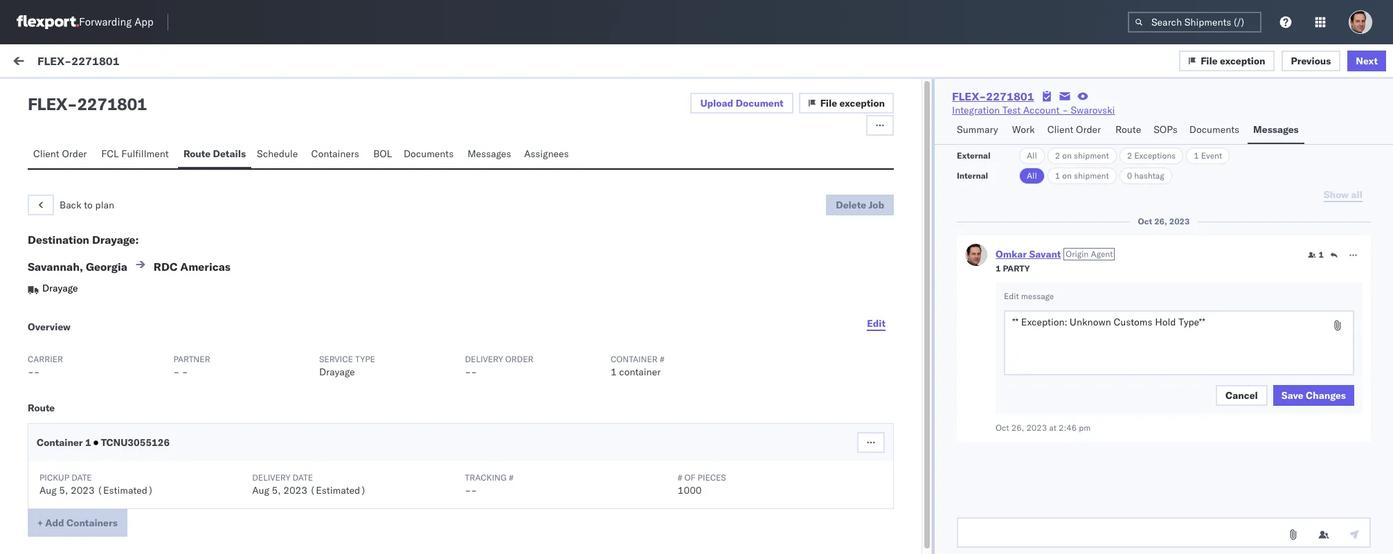Task type: describe. For each thing, give the bounding box(es) containing it.
your
[[154, 512, 173, 524]]

0 horizontal spatial drayage
[[42, 282, 78, 294]]

2023, for 3:30
[[506, 344, 533, 357]]

omkar up comment
[[67, 133, 96, 145]]

flex- 458574 for you
[[1078, 513, 1143, 526]]

2271801 down 'forwarding'
[[72, 54, 120, 68]]

pm for 4:23
[[559, 146, 574, 158]]

you
[[115, 512, 131, 524]]

oct 26, 2023, 4:23 pm pdt
[[470, 146, 594, 158]]

1 horizontal spatial work
[[1013, 123, 1036, 136]]

document
[[736, 97, 784, 109]]

external for external
[[958, 150, 991, 161]]

related work item/shipment
[[1078, 120, 1186, 130]]

service
[[319, 354, 353, 364]]

oct 26, 2023
[[1139, 216, 1191, 227]]

type
[[355, 354, 375, 364]]

oct 26, 2023 at 2:46 pm
[[996, 423, 1091, 433]]

omkar savant for whatever
[[67, 331, 129, 344]]

2 for 2 exceptions
[[1128, 150, 1133, 161]]

forwarding app
[[79, 16, 154, 29]]

delivery date aug 5, 2023 (estimated)
[[252, 473, 366, 497]]

latent
[[42, 222, 70, 235]]

oct for oct 26, 2023 at 2:46 pm
[[996, 423, 1010, 433]]

4:23
[[536, 146, 557, 158]]

# inside '# of pieces 1000'
[[678, 473, 683, 483]]

and
[[127, 449, 143, 461]]

# of pieces 1000
[[678, 473, 726, 497]]

i am filing
[[42, 288, 85, 301]]

final
[[92, 539, 111, 551]]

carrier
[[28, 354, 63, 364]]

1 horizontal spatial documents
[[1190, 123, 1240, 136]]

rdc
[[154, 260, 178, 274]]

1 horizontal spatial flex-2271801
[[953, 89, 1035, 103]]

container for container # 1 container
[[611, 354, 658, 364]]

delivery for 5,
[[252, 473, 291, 483]]

pdt for oct 26, 2023, 4:23 pm pdt
[[576, 146, 594, 158]]

2 vertical spatial route
[[28, 402, 55, 414]]

26, for oct 26, 2023, 4:23 pm pdt
[[489, 146, 504, 158]]

we are notifying you that your shipment,
[[42, 512, 219, 524]]

cargo
[[114, 525, 138, 538]]

next
[[1357, 54, 1379, 67]]

savant for filing
[[99, 265, 129, 278]]

26, for oct 26, 2023
[[1155, 216, 1168, 227]]

1 resize handle column header from the left
[[447, 116, 464, 554]]

1 horizontal spatial order
[[1077, 123, 1102, 136]]

internal (0)
[[93, 88, 147, 100]]

internal (0) button
[[87, 82, 155, 109]]

2271801 up test
[[987, 89, 1035, 103]]

overview
[[28, 321, 71, 333]]

458574 for latent messaging test.
[[1107, 212, 1143, 224]]

integration test account - swarovski link
[[953, 103, 1116, 117]]

route details
[[184, 148, 246, 160]]

4 resize handle column header from the left
[[1359, 116, 1375, 554]]

1 on shipment
[[1056, 170, 1110, 181]]

0 vertical spatial file
[[1201, 54, 1218, 67]]

integration
[[953, 104, 1000, 116]]

2 a from the left
[[344, 449, 349, 461]]

when
[[42, 525, 65, 538]]

cancel
[[1226, 389, 1259, 402]]

pieces
[[698, 473, 726, 483]]

1 button
[[1309, 249, 1325, 261]]

0 horizontal spatial order
[[62, 148, 87, 160]]

changes
[[1307, 389, 1347, 402]]

0 horizontal spatial flex-2271801
[[37, 54, 120, 68]]

are
[[58, 512, 72, 524]]

date for pickup date aug 5, 2023 (estimated)
[[71, 473, 92, 483]]

my
[[14, 53, 36, 73]]

back to plan
[[60, 199, 114, 211]]

internal for internal (0)
[[93, 88, 127, 100]]

oct for oct 26, 2023, 3:30 pm pdt
[[470, 344, 486, 357]]

2:45
[[536, 423, 557, 436]]

import
[[104, 57, 133, 69]]

458574 for you
[[1107, 513, 1143, 526]]

0 horizontal spatial documents button
[[398, 141, 462, 168]]

0 horizontal spatial client order button
[[28, 141, 96, 168]]

1 party button
[[996, 262, 1031, 274]]

flex
[[28, 94, 67, 114]]

2023 inside delivery date aug 5, 2023 (estimated)
[[284, 484, 308, 497]]

drayage:
[[92, 233, 139, 247]]

agent
[[1091, 249, 1114, 259]]

savant up fcl
[[99, 133, 129, 145]]

0 horizontal spatial file exception
[[821, 97, 885, 109]]

client for rightmost client order button
[[1048, 123, 1074, 136]]

upload document button
[[691, 93, 794, 114]]

tcnu3055126
[[99, 436, 170, 449]]

2271801 down import
[[77, 94, 147, 114]]

georgia
[[86, 260, 127, 274]]

aug for pickup date aug 5, 2023 (estimated)
[[39, 484, 57, 497]]

sops button
[[1149, 117, 1185, 144]]

container 1
[[37, 436, 94, 449]]

0 hashtag
[[1128, 170, 1165, 181]]

2023, for 4:23
[[506, 146, 533, 158]]

pdt for oct 26, 2023, 2:45 pm pdt
[[576, 423, 594, 436]]

2 on shipment
[[1056, 150, 1110, 161]]

k, devan when unloading cargo takes shipment's final delivery
[[42, 512, 278, 551]]

route details button
[[178, 141, 252, 168]]

oct for oct 26, 2023, 4:23 pm pdt
[[470, 146, 486, 158]]

oct for oct 26, 2023
[[1139, 216, 1153, 227]]

this
[[167, 449, 184, 461]]

work for my
[[40, 53, 75, 73]]

1 for 1 party
[[996, 263, 1001, 274]]

takes
[[140, 525, 164, 538]]

1 horizontal spatial documents button
[[1185, 117, 1249, 144]]

3:30
[[536, 344, 557, 357]]

omkar savant for comment
[[67, 133, 129, 145]]

1 vertical spatial messages
[[468, 148, 511, 160]]

test
[[1003, 104, 1021, 116]]

fcl fulfillment
[[101, 148, 169, 160]]

with
[[146, 449, 165, 461]]

omkar for notifying
[[67, 488, 96, 501]]

next button
[[1348, 50, 1387, 71]]

omkar savant origin agent
[[996, 248, 1114, 261]]

1 for 1
[[1320, 249, 1325, 260]]

exception: warehouse devan delay
[[44, 422, 208, 434]]

0 horizontal spatial messages button
[[462, 141, 519, 168]]

1 horizontal spatial file exception
[[1201, 54, 1266, 67]]

2:46
[[1059, 423, 1077, 433]]

to
[[84, 199, 93, 211]]

all button for 1
[[1020, 168, 1045, 184]]

we
[[282, 449, 294, 461]]

** Exception: Unknown Customs Hold Type** text field
[[1005, 310, 1355, 376]]

delivery order --
[[465, 354, 534, 378]]

1 horizontal spatial messages button
[[1249, 117, 1305, 144]]

drayage inside service type drayage
[[319, 366, 355, 378]]

2023 inside pickup date aug 5, 2023 (estimated)
[[71, 484, 95, 497]]

savant up party
[[1030, 248, 1062, 261]]

0 vertical spatial client order
[[1048, 123, 1102, 136]]

omkar for filing
[[67, 265, 96, 278]]

unloading
[[68, 525, 111, 538]]

client for the left client order button
[[33, 148, 59, 160]]

delay
[[181, 422, 208, 434]]

26, for oct 26, 2023, 3:30 pm pdt
[[489, 344, 504, 357]]

partner - -
[[174, 354, 210, 378]]

is
[[63, 449, 70, 461]]

messaging
[[72, 222, 119, 235]]

previous
[[1292, 54, 1332, 67]]



Task type: locate. For each thing, give the bounding box(es) containing it.
on up 1 on shipment
[[1063, 150, 1072, 161]]

order down swarovski
[[1077, 123, 1102, 136]]

1 horizontal spatial aug
[[252, 484, 269, 497]]

schedule
[[257, 148, 298, 160]]

2 all button from the top
[[1020, 168, 1045, 184]]

work right related
[[1109, 120, 1128, 130]]

1 horizontal spatial internal
[[958, 170, 989, 181]]

exceptions
[[1135, 150, 1177, 161]]

3 resize handle column header from the left
[[1055, 116, 1072, 554]]

0 horizontal spatial #
[[509, 473, 514, 483]]

1 2023, from the top
[[506, 146, 533, 158]]

26, for oct 26, 2023, 2:45 pm pdt
[[489, 423, 504, 436]]

savant down drayage: at the left top
[[99, 265, 129, 278]]

0 vertical spatial route
[[1116, 123, 1142, 136]]

0 horizontal spatial messages
[[468, 148, 511, 160]]

1 for 1 event
[[1195, 150, 1200, 161]]

great
[[80, 449, 103, 461]]

1 horizontal spatial client order
[[1048, 123, 1102, 136]]

this
[[42, 449, 60, 461]]

client order down swarovski
[[1048, 123, 1102, 136]]

0 vertical spatial drayage
[[42, 282, 78, 294]]

savant for waka!
[[99, 331, 129, 344]]

all button for 2
[[1020, 148, 1045, 164]]

(estimated) for delivery date aug 5, 2023 (estimated)
[[310, 484, 366, 497]]

1 458574 from the top
[[1107, 146, 1143, 158]]

0 horizontal spatial (estimated)
[[97, 484, 154, 497]]

container for container 1
[[37, 436, 83, 449]]

5 omkar savant from the top
[[67, 488, 129, 501]]

1 horizontal spatial client order button
[[1043, 117, 1111, 144]]

client order left fcl
[[33, 148, 87, 160]]

1 vertical spatial work
[[1109, 120, 1128, 130]]

savant for notifying
[[99, 488, 129, 501]]

exception
[[1221, 54, 1266, 67], [840, 97, 885, 109]]

internal down the summary button in the top of the page
[[958, 170, 989, 181]]

route inside route button
[[1116, 123, 1142, 136]]

1 vertical spatial all button
[[1020, 168, 1045, 184]]

3 458574 from the top
[[1107, 513, 1143, 526]]

hashtag
[[1135, 170, 1165, 181]]

documents button right "bol"
[[398, 141, 462, 168]]

summary
[[958, 123, 999, 136]]

(estimated) inside delivery date aug 5, 2023 (estimated)
[[310, 484, 366, 497]]

delivery left order
[[465, 354, 503, 364]]

1 vertical spatial delivery
[[252, 473, 291, 483]]

26, up tracking
[[489, 423, 504, 436]]

oct for oct 26, 2023, 2:45 pm pdt
[[470, 423, 486, 436]]

work
[[40, 53, 75, 73], [1109, 120, 1128, 130]]

0 horizontal spatial container
[[37, 436, 83, 449]]

pm right 3:30
[[559, 344, 574, 357]]

omkar up latent messaging test.
[[67, 199, 96, 211]]

0 vertical spatial 458574
[[1107, 146, 1143, 158]]

1 vertical spatial flex- 458574
[[1078, 212, 1143, 224]]

on for 2
[[1063, 150, 1072, 161]]

2 458574 from the top
[[1107, 212, 1143, 224]]

file down search shipments (/) text field
[[1201, 54, 1218, 67]]

omkar savant button
[[996, 248, 1062, 261]]

i
[[42, 288, 44, 301]]

route left details
[[184, 148, 211, 160]]

documents button up event
[[1185, 117, 1249, 144]]

omkar savant for latent
[[67, 199, 129, 211]]

pdt for oct 26, 2023, 3:30 pm pdt
[[576, 344, 594, 357]]

pdt right the 'assignees'
[[576, 146, 594, 158]]

1 vertical spatial edit
[[868, 317, 886, 329]]

client order button left fcl
[[28, 141, 96, 168]]

omkar up filing
[[67, 265, 96, 278]]

pm for 2:45
[[559, 423, 574, 436]]

shipment up 1 on shipment
[[1075, 150, 1110, 161]]

delivery down we
[[252, 473, 291, 483]]

0 vertical spatial on
[[1063, 150, 1072, 161]]

1 event
[[1195, 150, 1223, 161]]

omkar savant up notifying
[[67, 488, 129, 501]]

2 horizontal spatial #
[[678, 473, 683, 483]]

edit
[[1005, 291, 1020, 301], [868, 317, 886, 329]]

external left "(3)"
[[22, 88, 59, 100]]

0 vertical spatial shipment
[[1075, 150, 1110, 161]]

1 horizontal spatial external
[[958, 150, 991, 161]]

# right tracking
[[509, 473, 514, 483]]

5, for pickup date aug 5, 2023 (estimated)
[[59, 484, 68, 497]]

established,
[[225, 449, 279, 461]]

at
[[1050, 423, 1057, 433]]

edit inside button
[[868, 317, 886, 329]]

3 pdt from the top
[[576, 423, 594, 436]]

delivery inside delivery date aug 5, 2023 (estimated)
[[252, 473, 291, 483]]

2 5, from the left
[[272, 484, 281, 497]]

warehouse
[[96, 422, 147, 434]]

waka
[[160, 355, 184, 367]]

pm right 4:23
[[559, 146, 574, 158]]

edit for edit
[[868, 317, 886, 329]]

0 vertical spatial external
[[22, 88, 59, 100]]

0 vertical spatial edit
[[1005, 291, 1020, 301]]

1 horizontal spatial container
[[611, 354, 658, 364]]

0 horizontal spatial 5,
[[59, 484, 68, 497]]

0 horizontal spatial documents
[[404, 148, 454, 160]]

containers
[[311, 148, 359, 160]]

2023, for 2:45
[[506, 423, 533, 436]]

26, down hashtag
[[1155, 216, 1168, 227]]

1 horizontal spatial exception
[[1221, 54, 1266, 67]]

tracking
[[465, 473, 507, 483]]

flexport. image
[[17, 15, 79, 29]]

omkar up whatever
[[67, 331, 96, 344]]

savannah, georgia
[[28, 260, 127, 274]]

0 horizontal spatial client
[[33, 148, 59, 160]]

flex-
[[37, 54, 72, 68], [953, 89, 987, 103], [1078, 146, 1107, 158], [1078, 212, 1107, 224], [1078, 278, 1107, 291], [1078, 423, 1107, 436], [1078, 513, 1107, 526]]

0 horizontal spatial client order
[[33, 148, 87, 160]]

2 2023, from the top
[[506, 344, 533, 357]]

shipment,
[[175, 512, 219, 524]]

1 vertical spatial shipment
[[1075, 170, 1110, 181]]

flex-2271801 up integration
[[953, 89, 1035, 103]]

1 vertical spatial documents
[[404, 148, 454, 160]]

flex-2271801 up "(3)"
[[37, 54, 120, 68]]

destination
[[28, 233, 89, 247]]

1 inside 1 'button'
[[1320, 249, 1325, 260]]

omkar up "1 party" button
[[996, 248, 1027, 261]]

2023, left 4:23
[[506, 146, 533, 158]]

container inside container # 1 container
[[611, 354, 658, 364]]

1 a from the left
[[73, 449, 78, 461]]

route up exception:
[[28, 402, 55, 414]]

1 vertical spatial file exception
[[821, 97, 885, 109]]

work
[[135, 57, 158, 69], [1013, 123, 1036, 136]]

0 horizontal spatial external
[[22, 88, 59, 100]]

oct
[[470, 146, 486, 158], [1139, 216, 1153, 227], [470, 344, 486, 357], [996, 423, 1010, 433], [470, 423, 486, 436]]

1 aug from the left
[[39, 484, 57, 497]]

1 vertical spatial container
[[37, 436, 83, 449]]

all button
[[1020, 148, 1045, 164], [1020, 168, 1045, 184]]

0 horizontal spatial aug
[[39, 484, 57, 497]]

oct left the at
[[996, 423, 1010, 433]]

1 horizontal spatial a
[[344, 449, 349, 461]]

omkar up notifying
[[67, 488, 96, 501]]

external (3) button
[[17, 82, 87, 109]]

0 vertical spatial messages
[[1254, 123, 1300, 136]]

client
[[1048, 123, 1074, 136], [33, 148, 59, 160]]

back
[[60, 199, 81, 211]]

# left the of
[[678, 473, 683, 483]]

1 horizontal spatial client
[[1048, 123, 1074, 136]]

0 vertical spatial all
[[1028, 150, 1038, 161]]

5, for delivery date aug 5, 2023 (estimated)
[[272, 484, 281, 497]]

omkar savant up whatever
[[67, 331, 129, 344]]

5, up devan
[[272, 484, 281, 497]]

external inside button
[[22, 88, 59, 100]]

1 all from the top
[[1028, 150, 1038, 161]]

0 vertical spatial delivery
[[465, 354, 503, 364]]

edit button
[[859, 310, 894, 337]]

shipment down 2 on shipment
[[1075, 170, 1110, 181]]

1 vertical spatial exception
[[840, 97, 885, 109]]

2 horizontal spatial route
[[1116, 123, 1142, 136]]

aug down pickup
[[39, 484, 57, 497]]

1 flex- 458574 from the top
[[1078, 146, 1143, 158]]

latent messaging test.
[[42, 222, 141, 235]]

partnership.
[[392, 449, 446, 461]]

container # 1 container
[[611, 354, 665, 378]]

assignees button
[[519, 141, 577, 168]]

2 resize handle column header from the left
[[751, 116, 768, 554]]

route up 2 exceptions at right
[[1116, 123, 1142, 136]]

2 vertical spatial pm
[[559, 423, 574, 436]]

order
[[506, 354, 534, 364]]

1 horizontal spatial 2
[[1128, 150, 1133, 161]]

shipment for 1 on shipment
[[1075, 170, 1110, 181]]

aug for delivery date aug 5, 2023 (estimated)
[[252, 484, 269, 497]]

0 vertical spatial documents
[[1190, 123, 1240, 136]]

0 vertical spatial pm
[[559, 146, 574, 158]]

shipment
[[1075, 150, 1110, 161], [1075, 170, 1110, 181]]

route for route button on the right of the page
[[1116, 123, 1142, 136]]

documents up event
[[1190, 123, 1240, 136]]

partner
[[174, 354, 210, 364]]

oct left 4:23
[[470, 146, 486, 158]]

file
[[1201, 54, 1218, 67], [821, 97, 838, 109]]

party
[[1004, 263, 1031, 274]]

(estimated) up 'you'
[[97, 484, 154, 497]]

2023,
[[506, 146, 533, 158], [506, 344, 533, 357], [506, 423, 533, 436]]

aug inside pickup date aug 5, 2023 (estimated)
[[39, 484, 57, 497]]

1 vertical spatial pm
[[559, 344, 574, 357]]

2023, left 2:45
[[506, 423, 533, 436]]

omkar savant
[[67, 133, 129, 145], [67, 199, 129, 211], [67, 265, 129, 278], [67, 331, 129, 344], [67, 488, 129, 501]]

date inside pickup date aug 5, 2023 (estimated)
[[71, 473, 92, 483]]

aug up devan
[[252, 484, 269, 497]]

pdt right 3:30
[[576, 344, 594, 357]]

on down 2 on shipment
[[1063, 170, 1072, 181]]

import work
[[104, 57, 158, 69]]

work down integration test account - swarovski
[[1013, 123, 1036, 136]]

0 horizontal spatial 2
[[1056, 150, 1061, 161]]

devan
[[252, 512, 278, 524]]

external (3)
[[22, 88, 79, 100]]

# up container
[[660, 354, 665, 364]]

savant
[[99, 133, 129, 145], [99, 199, 129, 211], [1030, 248, 1062, 261], [99, 265, 129, 278], [99, 331, 129, 344], [99, 488, 129, 501]]

edit message
[[1005, 291, 1055, 301]]

container up container
[[611, 354, 658, 364]]

0 horizontal spatial file
[[821, 97, 838, 109]]

exception:
[[44, 422, 93, 434]]

documents right 'bol' button
[[404, 148, 454, 160]]

omkar savant for we
[[67, 488, 129, 501]]

route
[[1116, 123, 1142, 136], [184, 148, 211, 160], [28, 402, 55, 414]]

account
[[1024, 104, 1060, 116]]

upload
[[701, 97, 734, 109]]

import work button
[[98, 44, 164, 82]]

26, for oct 26, 2023 at 2:46 pm
[[1012, 423, 1025, 433]]

date inside delivery date aug 5, 2023 (estimated)
[[293, 473, 313, 483]]

omkar savant up fcl
[[67, 133, 129, 145]]

work for related
[[1109, 120, 1128, 130]]

2 vertical spatial 2023,
[[506, 423, 533, 436]]

1 vertical spatial 2023,
[[506, 344, 533, 357]]

we
[[42, 512, 55, 524]]

2 date from the left
[[293, 473, 313, 483]]

flex- 458574
[[1078, 146, 1143, 158], [1078, 212, 1143, 224], [1078, 513, 1143, 526]]

1 shipment from the top
[[1075, 150, 1110, 161]]

None text field
[[958, 518, 1372, 548]]

omkar savant up filing
[[67, 265, 129, 278]]

0 vertical spatial work
[[135, 57, 158, 69]]

delivery inside delivery order --
[[465, 354, 503, 364]]

1 vertical spatial flex-2271801
[[953, 89, 1035, 103]]

(estimated) down create
[[310, 484, 366, 497]]

order left fcl
[[62, 148, 87, 160]]

1 inside "1 party" button
[[996, 263, 1001, 274]]

1 horizontal spatial messages
[[1254, 123, 1300, 136]]

all for 1
[[1028, 170, 1038, 181]]

on for 1
[[1063, 170, 1072, 181]]

1 2 from the left
[[1056, 150, 1061, 161]]

1 horizontal spatial route
[[184, 148, 211, 160]]

drayage down service
[[319, 366, 355, 378]]

flex-2271801 link
[[953, 89, 1035, 103]]

5, down pickup
[[59, 484, 68, 497]]

omkar savant for i
[[67, 265, 129, 278]]

k,
[[240, 512, 249, 524]]

edit for edit message
[[1005, 291, 1020, 301]]

1 vertical spatial 458574
[[1107, 212, 1143, 224]]

0 vertical spatial container
[[611, 354, 658, 364]]

# inside the tracking # --
[[509, 473, 514, 483]]

2 aug from the left
[[252, 484, 269, 497]]

client down account
[[1048, 123, 1074, 136]]

1 vertical spatial file
[[821, 97, 838, 109]]

forwarding
[[79, 16, 132, 29]]

internal inside button
[[93, 88, 127, 100]]

0 horizontal spatial edit
[[868, 317, 886, 329]]

container
[[620, 366, 661, 378]]

date down great
[[71, 473, 92, 483]]

2 pm from the top
[[559, 344, 574, 357]]

service type drayage
[[319, 354, 375, 378]]

1 horizontal spatial drayage
[[319, 366, 355, 378]]

1 5, from the left
[[59, 484, 68, 497]]

0 vertical spatial flex- 458574
[[1078, 146, 1143, 158]]

drayage down savannah,
[[42, 282, 78, 294]]

savannah,
[[28, 260, 83, 274]]

1 horizontal spatial edit
[[1005, 291, 1020, 301]]

create
[[314, 449, 342, 461]]

integration test account - swarovski
[[953, 104, 1116, 116]]

details
[[213, 148, 246, 160]]

5, inside delivery date aug 5, 2023 (estimated)
[[272, 484, 281, 497]]

client order button up 2 on shipment
[[1043, 117, 1111, 144]]

oct 26, 2023, 2:45 pm pdt
[[470, 423, 594, 436]]

2 flex- 458574 from the top
[[1078, 212, 1143, 224]]

2 pdt from the top
[[576, 344, 594, 357]]

flex - 2271801
[[28, 94, 147, 114]]

container down exception:
[[37, 436, 83, 449]]

1 all button from the top
[[1020, 148, 1045, 164]]

(0)
[[129, 88, 147, 100]]

5, inside pickup date aug 5, 2023 (estimated)
[[59, 484, 68, 497]]

a right 'is'
[[73, 449, 78, 461]]

save
[[1282, 389, 1304, 402]]

1 vertical spatial order
[[62, 148, 87, 160]]

work up external (3)
[[40, 53, 75, 73]]

458574
[[1107, 146, 1143, 158], [1107, 212, 1143, 224], [1107, 513, 1143, 526]]

1 vertical spatial client order
[[33, 148, 87, 160]]

app
[[135, 16, 154, 29]]

2023, left 3:30
[[506, 344, 533, 357]]

swarovski
[[1071, 104, 1116, 116]]

tracking # --
[[465, 473, 514, 497]]

# inside container # 1 container
[[660, 354, 665, 364]]

2 on from the top
[[1063, 170, 1072, 181]]

0 vertical spatial 2023,
[[506, 146, 533, 158]]

pdt right 2:45
[[576, 423, 594, 436]]

test.
[[121, 222, 141, 235]]

internal for internal
[[958, 170, 989, 181]]

(estimated) for pickup date aug 5, 2023 (estimated)
[[97, 484, 154, 497]]

2 vertical spatial pdt
[[576, 423, 594, 436]]

0 horizontal spatial a
[[73, 449, 78, 461]]

oct left order
[[470, 344, 486, 357]]

omkar savant up messaging
[[67, 199, 129, 211]]

work right import
[[135, 57, 158, 69]]

0 vertical spatial client
[[1048, 123, 1074, 136]]

2 up 1 on shipment
[[1056, 150, 1061, 161]]

0 vertical spatial exception
[[1221, 54, 1266, 67]]

savant for test.
[[99, 199, 129, 211]]

0 vertical spatial order
[[1077, 123, 1102, 136]]

whatever
[[42, 355, 83, 367]]

a right create
[[344, 449, 349, 461]]

route inside route details button
[[184, 148, 211, 160]]

internal left (0)
[[93, 88, 127, 100]]

all for 2
[[1028, 150, 1038, 161]]

0 horizontal spatial work
[[135, 57, 158, 69]]

savant right 'to'
[[99, 199, 129, 211]]

1 vertical spatial work
[[1013, 123, 1036, 136]]

file right document on the top right of page
[[821, 97, 838, 109]]

1 on from the top
[[1063, 150, 1072, 161]]

1 horizontal spatial 5,
[[272, 484, 281, 497]]

2 omkar savant from the top
[[67, 199, 129, 211]]

0 horizontal spatial exception
[[840, 97, 885, 109]]

a
[[73, 449, 78, 461], [344, 449, 349, 461]]

1 inside container # 1 container
[[611, 366, 617, 378]]

savant right overview
[[99, 331, 129, 344]]

26, left 4:23
[[489, 146, 504, 158]]

aug inside delivery date aug 5, 2023 (estimated)
[[252, 484, 269, 497]]

3 pm from the top
[[559, 423, 574, 436]]

date for delivery date aug 5, 2023 (estimated)
[[293, 473, 313, 483]]

1 for 1 on shipment
[[1056, 170, 1061, 181]]

1 horizontal spatial #
[[660, 354, 665, 364]]

3 omkar savant from the top
[[67, 265, 129, 278]]

5,
[[59, 484, 68, 497], [272, 484, 281, 497]]

3 2023, from the top
[[506, 423, 533, 436]]

1 date from the left
[[71, 473, 92, 483]]

1 horizontal spatial date
[[293, 473, 313, 483]]

pm for 3:30
[[559, 344, 574, 357]]

2 all from the top
[[1028, 170, 1038, 181]]

1 horizontal spatial work
[[1109, 120, 1128, 130]]

omkar for waka!
[[67, 331, 96, 344]]

flex- 458574 for latent messaging test.
[[1078, 212, 1143, 224]]

savant up 'you'
[[99, 488, 129, 501]]

0 vertical spatial pdt
[[576, 146, 594, 158]]

fcl fulfillment button
[[96, 141, 178, 168]]

date down will
[[293, 473, 313, 483]]

1 pdt from the top
[[576, 146, 594, 158]]

3 flex- 458574 from the top
[[1078, 513, 1143, 526]]

# for --
[[509, 473, 514, 483]]

route for route details
[[184, 148, 211, 160]]

Search Shipments (/) text field
[[1129, 12, 1262, 33]]

2 vertical spatial 458574
[[1107, 513, 1143, 526]]

1 horizontal spatial (estimated)
[[310, 484, 366, 497]]

1 pm from the top
[[559, 146, 574, 158]]

1 (estimated) from the left
[[97, 484, 154, 497]]

messages
[[1254, 123, 1300, 136], [468, 148, 511, 160]]

delivery for -
[[465, 354, 503, 364]]

external for external (3)
[[22, 88, 59, 100]]

2 (estimated) from the left
[[310, 484, 366, 497]]

shipment's
[[42, 539, 89, 551]]

shipment for 2 on shipment
[[1075, 150, 1110, 161]]

2 up the 0
[[1128, 150, 1133, 161]]

0 vertical spatial flex-2271801
[[37, 54, 120, 68]]

omkar for test.
[[67, 199, 96, 211]]

flex-2271801
[[37, 54, 120, 68], [953, 89, 1035, 103]]

(estimated) inside pickup date aug 5, 2023 (estimated)
[[97, 484, 154, 497]]

2 shipment from the top
[[1075, 170, 1110, 181]]

oct down 0 hashtag
[[1139, 216, 1153, 227]]

2 vertical spatial flex- 458574
[[1078, 513, 1143, 526]]

drayage
[[42, 282, 78, 294], [319, 366, 355, 378]]

pm right 2:45
[[559, 423, 574, 436]]

external down the summary button in the top of the page
[[958, 150, 991, 161]]

1 omkar savant from the top
[[67, 133, 129, 145]]

1000
[[678, 484, 702, 497]]

1854269
[[1107, 278, 1149, 291]]

1 horizontal spatial file
[[1201, 54, 1218, 67]]

client down flex
[[33, 148, 59, 160]]

upload document
[[701, 97, 784, 109]]

0 vertical spatial file exception
[[1201, 54, 1266, 67]]

1 vertical spatial all
[[1028, 170, 1038, 181]]

26, left the at
[[1012, 423, 1025, 433]]

related
[[1078, 120, 1107, 130]]

resize handle column header
[[447, 116, 464, 554], [751, 116, 768, 554], [1055, 116, 1072, 554], [1359, 116, 1375, 554]]

2 for 2 on shipment
[[1056, 150, 1061, 161]]

# for 1 container
[[660, 354, 665, 364]]

4 omkar savant from the top
[[67, 331, 129, 344]]

2 exceptions
[[1128, 150, 1177, 161]]

oct up tracking
[[470, 423, 486, 436]]

2 2 from the left
[[1128, 150, 1133, 161]]

26, left order
[[489, 344, 504, 357]]

1 vertical spatial internal
[[958, 170, 989, 181]]

1 vertical spatial route
[[184, 148, 211, 160]]



Task type: vqa. For each thing, say whether or not it's contained in the screenshot.
2nd 30, from the top of the page
no



